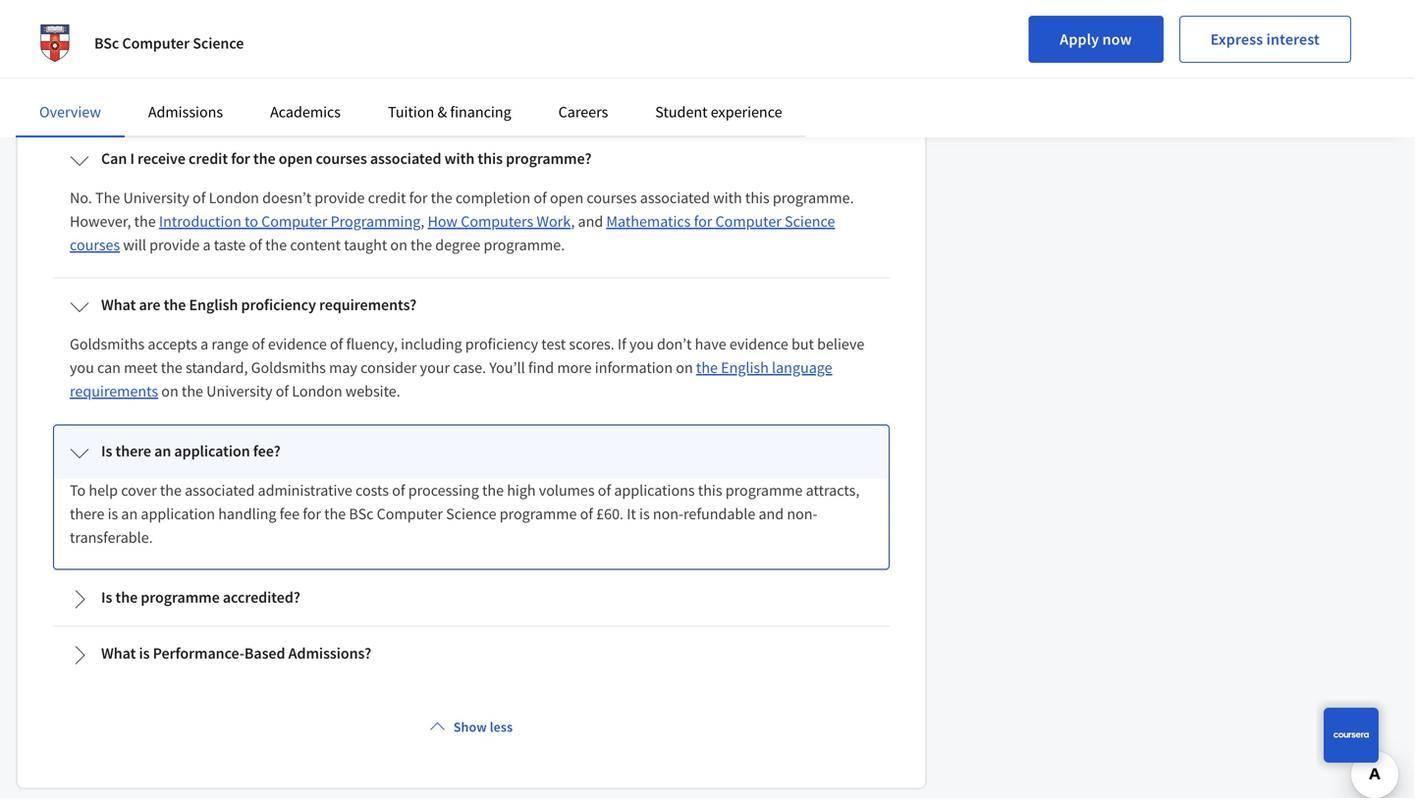 Task type: vqa. For each thing, say whether or not it's contained in the screenshot.
Continue button
no



Task type: locate. For each thing, give the bounding box(es) containing it.
an
[[154, 442, 171, 461], [121, 505, 138, 524]]

2 vertical spatial science
[[446, 505, 497, 524]]

have right don't in the top left of the page
[[695, 335, 727, 354]]

must
[[557, 42, 590, 61], [635, 65, 668, 85]]

english inside dropdown button
[[189, 295, 238, 315]]

1 vertical spatial goldsmiths
[[251, 358, 326, 378]]

must up careers link
[[557, 42, 590, 61]]

and right work
[[578, 212, 603, 231]]

programme?‎
[[506, 149, 592, 169]]

is
[[101, 442, 112, 461], [101, 588, 112, 608]]

an up cover
[[154, 442, 171, 461]]

it
[[627, 505, 637, 524]]

what inside what is performance-based admissions? dropdown button
[[101, 644, 136, 664]]

your up the admissions link
[[154, 42, 183, 61]]

for inside mathematics for computer science courses
[[694, 212, 713, 231]]

is
[[108, 505, 118, 524], [640, 505, 650, 524], [139, 644, 150, 664]]

london for doesn't
[[209, 188, 259, 208]]

open
[[279, 149, 313, 169], [550, 188, 584, 208]]

1 vertical spatial level
[[146, 89, 181, 109]]

modules down successfully.
[[70, 89, 127, 109]]

performance-
[[153, 644, 245, 664]]

english left language
[[721, 358, 769, 378]]

the
[[95, 188, 120, 208]]

provide
[[315, 188, 365, 208], [149, 235, 200, 255]]

0 horizontal spatial associated
[[185, 481, 255, 501]]

however,
[[70, 212, 131, 231]]

accredited?‎
[[223, 588, 301, 608]]

language
[[772, 358, 833, 378]]

completed down 4
[[736, 65, 806, 85]]

evidence up on the university of london website.
[[268, 335, 327, 354]]

london down may
[[292, 382, 342, 401]]

2 horizontal spatial on
[[676, 358, 693, 378]]

to inside to help cover the associated administrative costs of processing the high volumes of applications this programme attracts, there is an application handling fee for the bsc computer science programme of £60. it is non-refundable and non- transferable.
[[70, 481, 86, 501]]

0 vertical spatial and
[[578, 212, 603, 231]]

1 horizontal spatial modules
[[786, 42, 843, 61]]

in
[[235, 42, 247, 61], [320, 65, 332, 85]]

english up "range"
[[189, 295, 238, 315]]

1 vertical spatial associated
[[640, 188, 710, 208]]

apply now button
[[1029, 16, 1164, 63]]

application inside "dropdown button"
[[174, 442, 250, 461]]

1 horizontal spatial programme.
[[773, 188, 854, 208]]

the up the doesn't
[[253, 149, 276, 169]]

proficiency inside goldsmiths accepts a range of evidence of fluency, including proficiency test scores. if you don't have evidence but believe you can meet the standard, goldsmiths may consider your case. you'll find more information on
[[465, 335, 539, 354]]

an inside "dropdown button"
[[154, 442, 171, 461]]

on inside goldsmiths accepts a range of evidence of fluency, including proficiency test scores. if you don't have evidence but believe you can meet the standard, goldsmiths may consider your case. you'll find more information on
[[676, 358, 693, 378]]

a left "range"
[[201, 335, 208, 354]]

now
[[1103, 29, 1133, 49]]

courses down academics
[[316, 149, 367, 169]]

2 vertical spatial associated
[[185, 481, 255, 501]]

courses down however,
[[70, 235, 120, 255]]

your down including
[[420, 358, 450, 378]]

1 horizontal spatial is
[[139, 644, 150, 664]]

will provide a taste of the content taught on the degree programme.
[[120, 235, 565, 255]]

to left help
[[70, 481, 86, 501]]

1 horizontal spatial provide
[[315, 188, 365, 208]]

proficiency up you'll
[[465, 335, 539, 354]]

university down receive
[[123, 188, 189, 208]]

bsc up successfully.
[[94, 33, 119, 53]]

0 vertical spatial goldsmiths
[[70, 335, 145, 354]]

0 horizontal spatial proficiency
[[241, 295, 316, 315]]

0 vertical spatial proficiency
[[241, 295, 316, 315]]

open inside "dropdown button"
[[279, 149, 313, 169]]

university inside no. the university of london doesn't provide credit for the completion of open courses associated with this programme. however, the
[[123, 188, 189, 208]]

open inside no. the university of london doesn't provide credit for the completion of open courses associated with this programme. however, the
[[550, 188, 584, 208]]

and
[[578, 212, 603, 231], [759, 505, 784, 524]]

0 vertical spatial at
[[431, 42, 444, 61]]

goldsmiths, up financing
[[447, 42, 526, 61]]

of up may
[[330, 335, 343, 354]]

2 vertical spatial programme
[[141, 588, 220, 608]]

open up work
[[550, 188, 584, 208]]

application down cover
[[141, 505, 215, 524]]

0 horizontal spatial science
[[193, 33, 244, 53]]

how computers work link
[[428, 212, 571, 231]]

1 vertical spatial on
[[676, 358, 693, 378]]

0 horizontal spatial and
[[578, 212, 603, 231]]

0 horizontal spatial there
[[70, 505, 105, 524]]

completed up 'also'
[[628, 42, 698, 61]]

0 vertical spatial london
[[209, 188, 259, 208]]

case.
[[453, 358, 486, 378]]

the up how
[[431, 188, 453, 208]]

what left performance-
[[101, 644, 136, 664]]

scores.
[[569, 335, 615, 354]]

0 vertical spatial credit
[[189, 149, 228, 169]]

, left how
[[421, 212, 425, 231]]

non- down attracts,
[[787, 505, 818, 524]]

is up help
[[101, 442, 112, 461]]

programme up refundable
[[726, 481, 803, 501]]

2 vertical spatial to
[[70, 481, 86, 501]]

1 horizontal spatial credit
[[368, 188, 406, 208]]

non-
[[653, 505, 684, 524], [787, 505, 818, 524]]

what inside dropdown button
[[101, 295, 136, 315]]

0 horizontal spatial credit
[[189, 149, 228, 169]]

non- down applications
[[653, 505, 684, 524]]

have right 'also'
[[701, 65, 733, 85]]

0 horizontal spatial with
[[445, 149, 475, 169]]

with inside no. the university of london doesn't provide credit for the completion of open courses associated with this programme. however, the
[[714, 188, 743, 208]]

there down help
[[70, 505, 105, 524]]

1 vertical spatial at
[[509, 65, 522, 85]]

doesn't
[[262, 188, 312, 208]]

must left 'also'
[[635, 65, 668, 85]]

0 vertical spatial time
[[358, 42, 389, 61]]

one
[[335, 65, 360, 85]]

0 horizontal spatial complete
[[89, 42, 150, 61]]

1 horizontal spatial and
[[759, 505, 784, 524]]

introduction to computer programming , how computers work , and
[[159, 212, 607, 231]]

careers link
[[559, 102, 608, 122]]

courses up mathematics
[[587, 188, 637, 208]]

the
[[253, 149, 276, 169], [431, 188, 453, 208], [134, 212, 156, 231], [265, 235, 287, 255], [411, 235, 432, 255], [164, 295, 186, 315], [161, 358, 183, 378], [697, 358, 718, 378], [182, 382, 203, 401], [160, 481, 182, 501], [482, 481, 504, 501], [324, 505, 346, 524], [115, 588, 138, 608]]

time
[[358, 42, 389, 61], [437, 65, 467, 85]]

associated up mathematics
[[640, 188, 710, 208]]

computer
[[122, 33, 190, 53], [261, 212, 328, 231], [716, 212, 782, 231], [377, 505, 443, 524]]

with down tuition & financing link
[[445, 149, 475, 169]]

1 vertical spatial a
[[201, 335, 208, 354]]

1 vertical spatial and
[[759, 505, 784, 524]]

1 vertical spatial full-
[[411, 65, 437, 85]]

for
[[231, 149, 250, 169], [409, 188, 428, 208], [694, 212, 713, 231], [303, 505, 321, 524]]

accepts
[[148, 335, 197, 354]]

1 vertical spatial study
[[470, 65, 506, 85]]

can
[[101, 149, 127, 169]]

your inside goldsmiths accepts a range of evidence of fluency, including proficiency test scores. if you don't have evidence but believe you can meet the standard, goldsmiths may consider your case. you'll find more information on
[[420, 358, 450, 378]]

bsc down the "costs"
[[349, 505, 374, 524]]

based
[[245, 644, 285, 664]]

have for evidence
[[695, 335, 727, 354]]

associated down tuition
[[370, 149, 442, 169]]

what left the are on the top of page
[[101, 295, 136, 315]]

1 vertical spatial university
[[206, 382, 273, 401]]

degree up "5."
[[187, 42, 232, 61]]

degree down how
[[436, 235, 481, 255]]

2 vertical spatial at
[[130, 89, 143, 109]]

the inside the english language requirements
[[697, 358, 718, 378]]

for right mathematics
[[694, 212, 713, 231]]

this inside to help cover the associated administrative costs of processing the high volumes of applications this programme attracts, there is an application handling fee for the bsc computer science programme of £60. it is non-refundable and non- transferable.
[[698, 481, 723, 501]]

this down experience
[[746, 188, 770, 208]]

science
[[193, 33, 244, 53], [785, 212, 836, 231], [446, 505, 497, 524]]

0 horizontal spatial non-
[[653, 505, 684, 524]]

study
[[392, 42, 428, 61], [470, 65, 506, 85]]

there inside to help cover the associated administrative costs of processing the high volumes of applications this programme attracts, there is an application handling fee for the bsc computer science programme of £60. it is non-refundable and non- transferable.
[[70, 505, 105, 524]]

the down standard,
[[182, 382, 203, 401]]

student experience link
[[656, 102, 783, 122]]

2 , from the left
[[571, 212, 575, 231]]

1 horizontal spatial university
[[206, 382, 273, 401]]

credit inside no. the university of london doesn't provide credit for the completion of open courses associated with this programme. however, the
[[368, 188, 406, 208]]

level left 4
[[738, 42, 772, 61]]

time up tuition & financing
[[437, 65, 467, 85]]

1 horizontal spatial your
[[238, 65, 268, 85]]

0 horizontal spatial full-
[[333, 42, 359, 61]]

0 horizontal spatial provide
[[149, 235, 200, 255]]

the down how
[[411, 235, 432, 255]]

study up tuition
[[392, 42, 428, 61]]

0 horizontal spatial courses
[[70, 235, 120, 255]]

have up careers link
[[593, 42, 624, 61]]

2 non- from the left
[[787, 505, 818, 524]]

provide inside no. the university of london doesn't provide credit for the completion of open courses associated with this programme. however, the
[[315, 188, 365, 208]]

application left fee?‎
[[174, 442, 250, 461]]

0 vertical spatial have
[[593, 42, 624, 61]]

degree down years
[[271, 65, 317, 85]]

on down accepts
[[161, 382, 179, 401]]

1 vertical spatial must
[[635, 65, 668, 85]]

bsc
[[94, 33, 119, 53], [349, 505, 374, 524]]

1 is from the top
[[101, 442, 112, 461]]

application inside to help cover the associated administrative costs of processing the high volumes of applications this programme attracts, there is an application handling fee for the bsc computer science programme of £60. it is non-refundable and non- transferable.
[[141, 505, 215, 524]]

proficiency up "range"
[[241, 295, 316, 315]]

2 horizontal spatial science
[[785, 212, 836, 231]]

and right refundable
[[759, 505, 784, 524]]

0 horizontal spatial is
[[108, 505, 118, 524]]

courses
[[316, 149, 367, 169], [587, 188, 637, 208], [70, 235, 120, 255]]

0 vertical spatial is
[[101, 442, 112, 461]]

level
[[738, 42, 772, 61], [146, 89, 181, 109]]

to up successfully.
[[70, 42, 86, 61]]

1 horizontal spatial goldsmiths
[[251, 358, 326, 378]]

2 is from the top
[[101, 588, 112, 608]]

1 vertical spatial what
[[101, 644, 136, 664]]

1 vertical spatial modules
[[70, 89, 127, 109]]

1 horizontal spatial london
[[292, 382, 342, 401]]

is left performance-
[[139, 644, 150, 664]]

is right it
[[640, 505, 650, 524]]

requirements
[[70, 382, 158, 401]]

university down standard,
[[206, 382, 273, 401]]

the right information at top left
[[697, 358, 718, 378]]

1 vertical spatial courses
[[587, 188, 637, 208]]

1 horizontal spatial complete
[[174, 65, 235, 85]]

a inside goldsmiths accepts a range of evidence of fluency, including proficiency test scores. if you don't have evidence but believe you can meet the standard, goldsmiths may consider your case. you'll find more information on
[[201, 335, 208, 354]]

for inside no. the university of london doesn't provide credit for the completion of open courses associated with this programme. however, the
[[409, 188, 428, 208]]

academics link
[[270, 102, 341, 122]]

1 vertical spatial english
[[721, 358, 769, 378]]

0 horizontal spatial on
[[161, 382, 179, 401]]

have inside goldsmiths accepts a range of evidence of fluency, including proficiency test scores. if you don't have evidence but believe you can meet the standard, goldsmiths may consider your case. you'll find more information on
[[695, 335, 727, 354]]

of right the "costs"
[[392, 481, 405, 501]]

,
[[421, 212, 425, 231], [571, 212, 575, 231]]

£60.
[[597, 505, 624, 524]]

is for is the programme accredited?‎
[[101, 588, 112, 608]]

1 vertical spatial bsc
[[349, 505, 374, 524]]

0 horizontal spatial at
[[130, 89, 143, 109]]

1 vertical spatial science
[[785, 212, 836, 231]]

associated inside no. the university of london doesn't provide credit for the completion of open courses associated with this programme. however, the
[[640, 188, 710, 208]]

complete
[[89, 42, 150, 61], [174, 65, 235, 85]]

two
[[250, 42, 276, 61]]

to help cover the associated administrative costs of processing the high volumes of applications this programme attracts, there is an application handling fee for the bsc computer science programme of £60. it is non-refundable and non- transferable.
[[70, 481, 860, 548]]

1 non- from the left
[[653, 505, 684, 524]]

1 horizontal spatial with
[[714, 188, 743, 208]]

0 horizontal spatial ,
[[421, 212, 425, 231]]

introduction
[[159, 212, 242, 231]]

0 vertical spatial bsc
[[94, 33, 119, 53]]

science inside to help cover the associated administrative costs of processing the high volumes of applications this programme attracts, there is an application handling fee for the bsc computer science programme of £60. it is non-refundable and non- transferable.
[[446, 505, 497, 524]]

is inside dropdown button
[[101, 588, 112, 608]]

at down successfully.
[[130, 89, 143, 109]]

1 horizontal spatial level
[[738, 42, 772, 61]]

student
[[656, 102, 708, 122]]

1 vertical spatial london
[[292, 382, 342, 401]]

is inside "dropdown button"
[[101, 442, 112, 461]]

can i receive credit for the open courses associated with this programme?‎
[[101, 149, 592, 169]]

the left high
[[482, 481, 504, 501]]

london
[[209, 188, 259, 208], [292, 382, 342, 401]]

of right year
[[395, 65, 408, 85]]

0 horizontal spatial open
[[279, 149, 313, 169]]

associated inside to help cover the associated administrative costs of processing the high volumes of applications this programme attracts, there is an application handling fee for the bsc computer science programme of £60. it is non-refundable and non- transferable.
[[185, 481, 255, 501]]

1 what from the top
[[101, 295, 136, 315]]

1 horizontal spatial ,
[[571, 212, 575, 231]]

1 horizontal spatial programme
[[500, 505, 577, 524]]

1 vertical spatial is
[[101, 588, 112, 608]]

in left 'two'
[[235, 42, 247, 61]]

0 horizontal spatial level
[[146, 89, 181, 109]]

for up introduction to computer programming , how computers work , and
[[409, 188, 428, 208]]

cover
[[121, 481, 157, 501]]

complete up successfully.
[[89, 42, 150, 61]]

credit right receive
[[189, 149, 228, 169]]

programme down high
[[500, 505, 577, 524]]

with inside "dropdown button"
[[445, 149, 475, 169]]

1 vertical spatial application
[[141, 505, 215, 524]]

university for the
[[206, 382, 273, 401]]

1 horizontal spatial bsc
[[349, 505, 374, 524]]

on down don't in the top left of the page
[[676, 358, 693, 378]]

1 vertical spatial open
[[550, 188, 584, 208]]

0 vertical spatial must
[[557, 42, 590, 61]]

credit inside "dropdown button"
[[189, 149, 228, 169]]

what
[[101, 295, 136, 315], [101, 644, 136, 664]]

1 vertical spatial with
[[714, 188, 743, 208]]

0 vertical spatial application
[[174, 442, 250, 461]]

2 what from the top
[[101, 644, 136, 664]]

goldsmiths,
[[447, 42, 526, 61], [525, 65, 604, 85]]

at
[[431, 42, 444, 61], [509, 65, 522, 85], [130, 89, 143, 109]]

associated
[[370, 149, 442, 169], [640, 188, 710, 208], [185, 481, 255, 501]]

application
[[174, 442, 250, 461], [141, 505, 215, 524]]

goldsmiths up can
[[70, 335, 145, 354]]

tuition & financing link
[[388, 102, 512, 122]]

0 vertical spatial on
[[390, 235, 408, 255]]

proficiency inside dropdown button
[[241, 295, 316, 315]]

an down cover
[[121, 505, 138, 524]]

express interest button
[[1180, 16, 1352, 63]]

1 horizontal spatial science
[[446, 505, 497, 524]]

provide down can i receive credit for the open courses associated with this programme?‎
[[315, 188, 365, 208]]

1 horizontal spatial there
[[115, 442, 151, 461]]

with
[[445, 149, 475, 169], [714, 188, 743, 208]]

your down 'two'
[[238, 65, 268, 85]]

programme up performance-
[[141, 588, 220, 608]]

and inside to help cover the associated administrative costs of processing the high volumes of applications this programme attracts, there is an application handling fee for the bsc computer science programme of £60. it is non-refundable and non- transferable.
[[759, 505, 784, 524]]

at up financing
[[509, 65, 522, 85]]

interest
[[1267, 29, 1321, 49]]

credit up introduction to computer programming , how computers work , and
[[368, 188, 406, 208]]

london inside no. the university of london doesn't provide credit for the completion of open courses associated with this programme. however, the
[[209, 188, 259, 208]]

1 horizontal spatial time
[[437, 65, 467, 85]]

programme. inside no. the university of london doesn't provide credit for the completion of open courses associated with this programme. however, the
[[773, 188, 854, 208]]

, down programme?‎
[[571, 212, 575, 231]]

on
[[390, 235, 408, 255], [676, 358, 693, 378], [161, 382, 179, 401]]

0 vertical spatial an
[[154, 442, 171, 461]]

the english language requirements
[[70, 358, 833, 401]]

complete up "5."
[[174, 65, 235, 85]]

at up &
[[431, 42, 444, 61]]

programme.
[[773, 188, 854, 208], [484, 235, 565, 255]]

refundable
[[684, 505, 756, 524]]

1 vertical spatial proficiency
[[465, 335, 539, 354]]

this up refundable
[[698, 481, 723, 501]]

provide down the introduction
[[149, 235, 200, 255]]

1 horizontal spatial evidence
[[730, 335, 789, 354]]

evidence
[[268, 335, 327, 354], [730, 335, 789, 354]]

2 vertical spatial degree
[[436, 235, 481, 255]]

full- up one
[[333, 42, 359, 61]]

1 horizontal spatial non-
[[787, 505, 818, 524]]

1 horizontal spatial degree
[[271, 65, 317, 85]]

level left "5."
[[146, 89, 181, 109]]

of right years
[[317, 42, 330, 61]]

to down bsc computer science
[[155, 65, 170, 85]]

the down accepts
[[161, 358, 183, 378]]

goldsmiths, up careers link
[[525, 65, 604, 85]]

2 vertical spatial on
[[161, 382, 179, 401]]

there up cover
[[115, 442, 151, 461]]



Task type: describe. For each thing, give the bounding box(es) containing it.
what for what is performance-based admissions?
[[101, 644, 136, 664]]

less
[[490, 719, 513, 736]]

to complete your degree in two years of full-time study at goldsmiths, you must have completed eight level 4 modules successfully. to complete your degree in one year of full-time study at goldsmiths, you must also have completed eight modules at level 5.
[[70, 42, 843, 109]]

1 horizontal spatial full-
[[411, 65, 437, 85]]

the right the are on the top of page
[[164, 295, 186, 315]]

computers
[[461, 212, 534, 231]]

show less button
[[422, 710, 521, 745]]

0 horizontal spatial eight
[[701, 42, 735, 61]]

range
[[212, 335, 249, 354]]

the inside "dropdown button"
[[253, 149, 276, 169]]

what are the english proficiency requirements?
[[101, 295, 417, 315]]

computer inside to help cover the associated administrative costs of processing the high volumes of applications this programme attracts, there is an application handling fee for the bsc computer science programme of £60. it is non-refundable and non- transferable.
[[377, 505, 443, 524]]

overview
[[39, 102, 101, 122]]

the down introduction to computer programming link
[[265, 235, 287, 255]]

0 vertical spatial goldsmiths,
[[447, 42, 526, 61]]

is the programme accredited?‎
[[101, 588, 301, 608]]

standard,
[[186, 358, 248, 378]]

how
[[428, 212, 458, 231]]

of down to
[[249, 235, 262, 255]]

careers
[[559, 102, 608, 122]]

apply
[[1060, 29, 1100, 49]]

you'll
[[490, 358, 525, 378]]

show less
[[454, 719, 513, 736]]

handling
[[218, 505, 277, 524]]

1 vertical spatial goldsmiths,
[[525, 65, 604, 85]]

is there an application fee?‎
[[101, 442, 281, 461]]

1 vertical spatial in
[[320, 65, 332, 85]]

on the university of london website.
[[158, 382, 401, 401]]

there inside "dropdown button"
[[115, 442, 151, 461]]

year
[[363, 65, 392, 85]]

goldsmiths accepts a range of evidence of fluency, including proficiency test scores. if you don't have evidence but believe you can meet the standard, goldsmiths may consider your case. you'll find more information on
[[70, 335, 865, 378]]

the up 'will'
[[134, 212, 156, 231]]

courses inside can i receive credit for the open courses associated with this programme?‎ "dropdown button"
[[316, 149, 367, 169]]

admissions
[[148, 102, 223, 122]]

may
[[329, 358, 358, 378]]

work
[[537, 212, 571, 231]]

of up fee?‎
[[276, 382, 289, 401]]

courses inside no. the university of london doesn't provide credit for the completion of open courses associated with this programme. however, the
[[587, 188, 637, 208]]

of right "range"
[[252, 335, 265, 354]]

an inside to help cover the associated administrative costs of processing the high volumes of applications this programme attracts, there is an application handling fee for the bsc computer science programme of £60. it is non-refundable and non- transferable.
[[121, 505, 138, 524]]

english inside the english language requirements
[[721, 358, 769, 378]]

associated inside can i receive credit for the open courses associated with this programme?‎ "dropdown button"
[[370, 149, 442, 169]]

taught
[[344, 235, 387, 255]]

2 horizontal spatial at
[[509, 65, 522, 85]]

1 vertical spatial to
[[155, 65, 170, 85]]

0 vertical spatial complete
[[89, 42, 150, 61]]

university of london logo image
[[31, 20, 79, 67]]

london for website.
[[292, 382, 342, 401]]

0 horizontal spatial your
[[154, 42, 183, 61]]

5.
[[184, 89, 196, 109]]

2 horizontal spatial programme
[[726, 481, 803, 501]]

no.
[[70, 188, 92, 208]]

i
[[130, 149, 135, 169]]

tuition
[[388, 102, 435, 122]]

admissions?
[[288, 644, 372, 664]]

volumes
[[539, 481, 595, 501]]

0 vertical spatial completed
[[628, 42, 698, 61]]

computer inside mathematics for computer science courses
[[716, 212, 782, 231]]

have for completed
[[593, 42, 624, 61]]

1 vertical spatial programme
[[500, 505, 577, 524]]

express
[[1211, 29, 1264, 49]]

admissions link
[[148, 102, 223, 122]]

bsc computer science
[[94, 33, 244, 53]]

high
[[507, 481, 536, 501]]

to for complete
[[70, 42, 86, 61]]

1 horizontal spatial at
[[431, 42, 444, 61]]

the down administrative
[[324, 505, 346, 524]]

1 , from the left
[[421, 212, 425, 231]]

0 horizontal spatial modules
[[70, 89, 127, 109]]

completion
[[456, 188, 531, 208]]

a for provide
[[203, 235, 211, 255]]

a for accepts
[[201, 335, 208, 354]]

no. the university of london doesn't provide credit for the completion of open courses associated with this programme. however, the
[[70, 188, 854, 231]]

is inside dropdown button
[[139, 644, 150, 664]]

bsc inside to help cover the associated administrative costs of processing the high volumes of applications this programme attracts, there is an application handling fee for the bsc computer science programme of £60. it is non-refundable and non- transferable.
[[349, 505, 374, 524]]

1 horizontal spatial eight
[[809, 65, 843, 85]]

academics
[[270, 102, 341, 122]]

to for help
[[70, 481, 86, 501]]

of left the £60.
[[580, 505, 593, 524]]

1 horizontal spatial must
[[635, 65, 668, 85]]

content
[[290, 235, 341, 255]]

science inside mathematics for computer science courses
[[785, 212, 836, 231]]

1 horizontal spatial on
[[390, 235, 408, 255]]

university for the
[[123, 188, 189, 208]]

mathematics
[[607, 212, 691, 231]]

but
[[792, 335, 814, 354]]

the right cover
[[160, 481, 182, 501]]

1 evidence from the left
[[268, 335, 327, 354]]

2 evidence from the left
[[730, 335, 789, 354]]

0 horizontal spatial in
[[235, 42, 247, 61]]

administrative
[[258, 481, 353, 501]]

0 horizontal spatial degree
[[187, 42, 232, 61]]

is there an application fee?‎ button
[[54, 426, 889, 479]]

introduction to computer programming link
[[159, 212, 421, 231]]

including
[[401, 335, 462, 354]]

fluency,
[[346, 335, 398, 354]]

website.
[[346, 382, 401, 401]]

find
[[528, 358, 554, 378]]

what is performance-based admissions? button
[[54, 628, 889, 681]]

programming
[[331, 212, 421, 231]]

1 vertical spatial degree
[[271, 65, 317, 85]]

also
[[671, 65, 698, 85]]

believe
[[818, 335, 865, 354]]

for inside "dropdown button"
[[231, 149, 250, 169]]

1 horizontal spatial completed
[[736, 65, 806, 85]]

are
[[139, 295, 161, 315]]

fee
[[280, 505, 300, 524]]

to
[[245, 212, 258, 231]]

consider
[[361, 358, 417, 378]]

1 vertical spatial time
[[437, 65, 467, 85]]

programme inside dropdown button
[[141, 588, 220, 608]]

requirements?
[[319, 295, 417, 315]]

of up the £60.
[[598, 481, 611, 501]]

years
[[279, 42, 313, 61]]

of up work
[[534, 188, 547, 208]]

mathematics for computer science courses
[[70, 212, 836, 255]]

taste
[[214, 235, 246, 255]]

show
[[454, 719, 487, 736]]

if
[[618, 335, 627, 354]]

the down transferable.
[[115, 588, 138, 608]]

successfully.
[[70, 65, 151, 85]]

2 horizontal spatial is
[[640, 505, 650, 524]]

more
[[557, 358, 592, 378]]

courses inside mathematics for computer science courses
[[70, 235, 120, 255]]

for inside to help cover the associated administrative costs of processing the high volumes of applications this programme attracts, there is an application handling fee for the bsc computer science programme of £60. it is non-refundable and non- transferable.
[[303, 505, 321, 524]]

2 horizontal spatial degree
[[436, 235, 481, 255]]

this inside "dropdown button"
[[478, 149, 503, 169]]

the inside goldsmiths accepts a range of evidence of fluency, including proficiency test scores. if you don't have evidence but believe you can meet the standard, goldsmiths may consider your case. you'll find more information on
[[161, 358, 183, 378]]

of up the introduction
[[193, 188, 206, 208]]

0 vertical spatial level
[[738, 42, 772, 61]]

0 horizontal spatial study
[[392, 42, 428, 61]]

apply now
[[1060, 29, 1133, 49]]

0 vertical spatial science
[[193, 33, 244, 53]]

processing
[[408, 481, 479, 501]]

fee?‎
[[253, 442, 281, 461]]

0 vertical spatial modules
[[786, 42, 843, 61]]

information
[[595, 358, 673, 378]]

4
[[775, 42, 783, 61]]

financing
[[450, 102, 512, 122]]

0 horizontal spatial goldsmiths
[[70, 335, 145, 354]]

is for is there an application fee?‎
[[101, 442, 112, 461]]

0 horizontal spatial programme.
[[484, 235, 565, 255]]

what is performance-based admissions?
[[101, 644, 372, 664]]

will
[[123, 235, 146, 255]]

what for what are the english proficiency requirements?
[[101, 295, 136, 315]]

tuition & financing
[[388, 102, 512, 122]]

1 vertical spatial have
[[701, 65, 733, 85]]

costs
[[356, 481, 389, 501]]

test
[[542, 335, 566, 354]]

is the programme accredited?‎ button
[[54, 572, 889, 625]]

student experience
[[656, 102, 783, 122]]

what are the english proficiency requirements? button
[[54, 280, 889, 333]]

attracts,
[[806, 481, 860, 501]]

express interest
[[1211, 29, 1321, 49]]

experience
[[711, 102, 783, 122]]

mathematics for computer science courses link
[[70, 212, 836, 255]]

0 horizontal spatial bsc
[[94, 33, 119, 53]]

this inside no. the university of london doesn't provide credit for the completion of open courses associated with this programme. however, the
[[746, 188, 770, 208]]

overview link
[[39, 102, 101, 122]]



